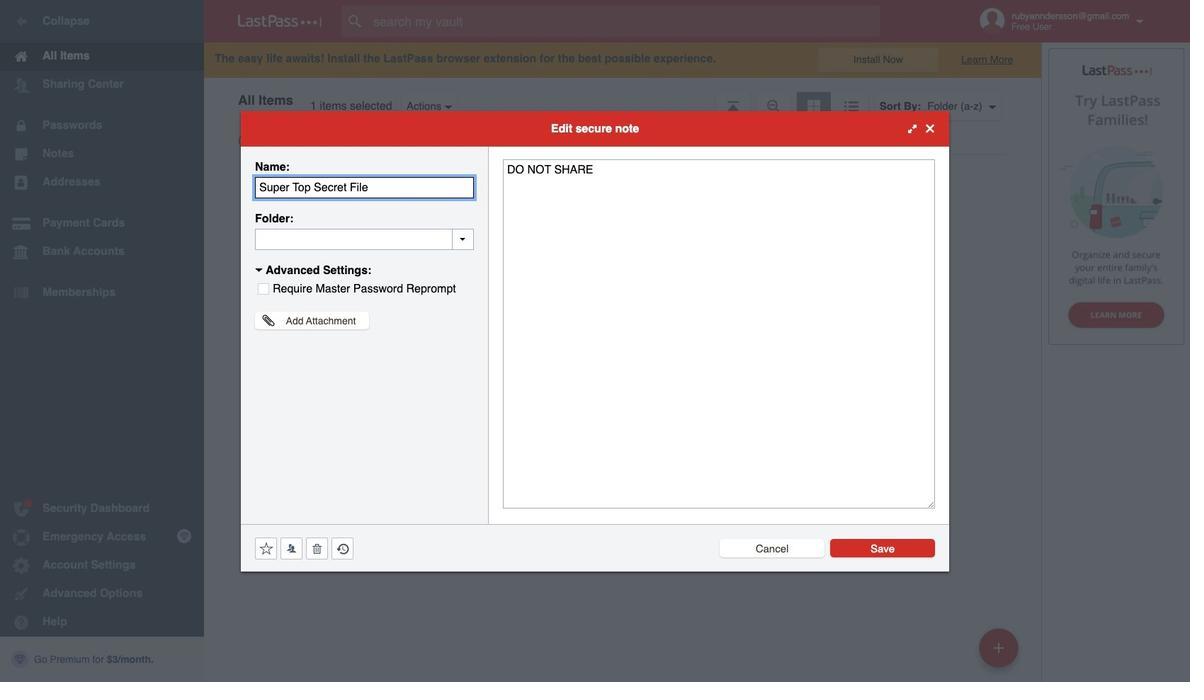 Task type: locate. For each thing, give the bounding box(es) containing it.
dialog
[[241, 111, 950, 572]]

lastpass image
[[238, 15, 322, 28]]

None text field
[[255, 177, 474, 198]]

None text field
[[503, 159, 936, 509], [255, 229, 474, 250], [503, 159, 936, 509], [255, 229, 474, 250]]

new item image
[[995, 643, 1004, 653]]



Task type: describe. For each thing, give the bounding box(es) containing it.
vault options navigation
[[204, 78, 1042, 121]]

main navigation navigation
[[0, 0, 204, 683]]

search my vault text field
[[342, 6, 908, 37]]

Search search field
[[342, 6, 908, 37]]

new item navigation
[[975, 625, 1028, 683]]



Task type: vqa. For each thing, say whether or not it's contained in the screenshot.
Main content main content
no



